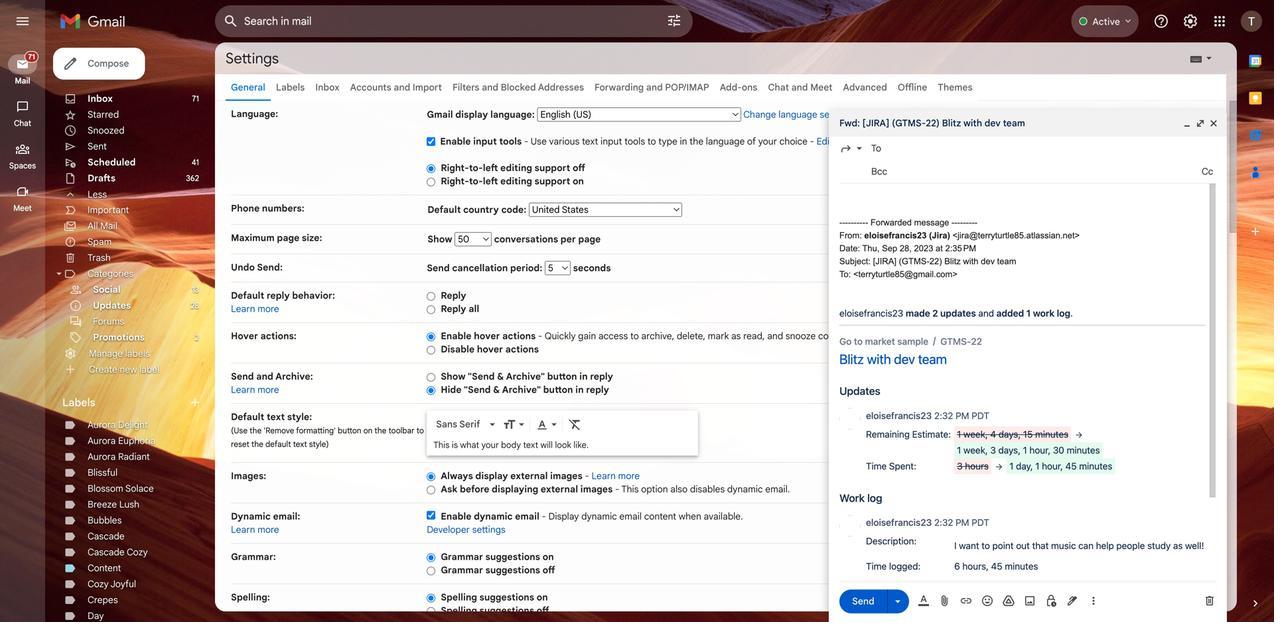 Task type: describe. For each thing, give the bounding box(es) containing it.
displaying
[[492, 484, 539, 496]]

advanced link
[[844, 82, 888, 93]]

1 vertical spatial mail
[[100, 220, 117, 232]]

spam
[[88, 236, 112, 248]]

work
[[1033, 308, 1055, 319]]

1 right day,
[[1036, 461, 1040, 472]]

aurora for aurora delight
[[88, 420, 116, 431]]

the right the reset
[[252, 440, 264, 450]]

and right read,
[[768, 331, 784, 342]]

1 horizontal spatial 71
[[192, 94, 199, 104]]

and for blocked
[[482, 82, 499, 93]]

access
[[599, 331, 628, 342]]

gain
[[578, 331, 596, 342]]

reply inside default reply behavior: learn more
[[267, 290, 290, 302]]

22) inside ---------- forwarded message --------- from: eloisefrancis23 (jira) <jira@terryturtle85.atlassian.net> date: thu, sep 28, 2023 at 2:35 pm subject: [jira] (gtms-22) blitz with dev team to:  <terryturtle85@gmail.com>
[[930, 257, 942, 267]]

labels for labels link
[[276, 82, 305, 93]]

on right the "go"
[[855, 331, 866, 342]]

default
[[266, 440, 291, 450]]

the left toolbar
[[375, 426, 387, 436]]

breeze
[[88, 499, 117, 511]]

reply for reply
[[441, 290, 466, 302]]

at
[[936, 244, 943, 254]]

(gtms- inside ---------- forwarded message --------- from: eloisefrancis23 (jira) <jira@terryturtle85.atlassian.net> date: thu, sep 28, 2023 at 2:35 pm subject: [jira] (gtms-22) blitz with dev team to:  <terryturtle85@gmail.com>
[[899, 257, 930, 267]]

categories
[[88, 268, 134, 280]]

to inside the 'description: i want to point out that music can help people study as well!'
[[982, 541, 990, 552]]

1 email from the left
[[515, 511, 540, 523]]

enable for hover
[[441, 331, 472, 342]]

send inside button
[[853, 596, 875, 608]]

filters
[[453, 82, 480, 93]]

create
[[89, 364, 117, 376]]

forums link
[[93, 316, 124, 328]]

2:32 pm pdt for remaining estimate:
[[935, 410, 990, 421]]

market
[[865, 336, 895, 347]]

option
[[641, 484, 668, 496]]

0 vertical spatial 22)
[[926, 118, 940, 129]]

text up 'remove
[[267, 412, 285, 423]]

settings inside the enable dynamic email - display dynamic email content when available. developer settings
[[472, 524, 506, 536]]

left for right-to-left editing support on
[[483, 176, 498, 187]]

want
[[959, 541, 980, 552]]

suggestions for spelling suggestions on
[[480, 592, 534, 604]]

button for show "send & archive" button in reply
[[547, 371, 577, 383]]

chat and meet
[[768, 82, 833, 93]]

1 horizontal spatial settings
[[820, 109, 853, 120]]

settings
[[226, 49, 279, 68]]

compose button
[[53, 48, 145, 80]]

work
[[840, 492, 865, 505]]

0 horizontal spatial cozy
[[88, 579, 109, 591]]

→ image for 1 week, 4 days, 15 minutes
[[1074, 430, 1085, 441]]

type
[[659, 136, 678, 147]]

to right the access
[[631, 331, 639, 342]]

2 inside message body text field
[[933, 308, 938, 319]]

offline
[[898, 82, 928, 93]]

chat heading
[[0, 118, 45, 129]]

show "send & archive" button in reply
[[441, 371, 613, 383]]

accounts and import
[[350, 82, 442, 93]]

1 horizontal spatial dynamic
[[582, 511, 617, 523]]

phone numbers:
[[231, 203, 305, 214]]

Disable hover actions radio
[[427, 345, 436, 355]]

1 vertical spatial language
[[706, 136, 745, 147]]

<terryturtle85@gmail.com>
[[854, 270, 958, 280]]

learn more link down other
[[865, 136, 914, 147]]

spelling for spelling suggestions off
[[441, 605, 477, 617]]

forwarding and pop/imap
[[595, 82, 710, 93]]

on inside default text style: (use the 'remove formatting' button on the toolbar to reset the default text style)
[[364, 426, 373, 436]]

"send for hide
[[464, 384, 491, 396]]

more inside dynamic email: learn more
[[258, 524, 279, 536]]

0 vertical spatial team
[[1003, 118, 1026, 129]]

aurora delight
[[88, 420, 148, 431]]

default reply behavior: learn more
[[231, 290, 335, 315]]

grammar for grammar suggestions on
[[441, 552, 483, 563]]

meet inside heading
[[13, 203, 32, 213]]

28,
[[900, 244, 912, 254]]

made
[[906, 308, 931, 319]]

mark
[[708, 331, 729, 342]]

Enable hover actions radio
[[427, 332, 436, 342]]

1 input from the left
[[473, 136, 497, 147]]

aurora euphoria
[[88, 436, 156, 447]]

meet heading
[[0, 203, 45, 214]]

right-to-left editing support on
[[441, 176, 584, 187]]

advanced
[[844, 82, 888, 93]]

0 vertical spatial with
[[964, 118, 983, 129]]

2 tools from the left
[[625, 136, 645, 147]]

default for default text style: (use the 'remove formatting' button on the toolbar to reset the default text style)
[[231, 412, 264, 423]]

look
[[555, 440, 572, 451]]

euphoria
[[118, 436, 156, 447]]

archive" for hide
[[502, 384, 541, 396]]

compose
[[88, 58, 129, 69]]

with inside ---------- forwarded message --------- from: eloisefrancis23 (jira) <jira@terryturtle85.atlassian.net> date: thu, sep 28, 2023 at 2:35 pm subject: [jira] (gtms-22) blitz with dev team to:  <terryturtle85@gmail.com>
[[964, 257, 979, 267]]

[jira] inside ---------- forwarded message --------- from: eloisefrancis23 (jira) <jira@terryturtle85.atlassian.net> date: thu, sep 28, 2023 at 2:35 pm subject: [jira] (gtms-22) blitz with dev team to:  <terryturtle85@gmail.com>
[[873, 257, 897, 267]]

show for show "send & archive" button in reply
[[441, 371, 466, 383]]

0 vertical spatial this
[[434, 440, 450, 451]]

1 vertical spatial your
[[482, 440, 499, 451]]

actions for disable
[[506, 344, 539, 356]]

on down display
[[543, 552, 554, 563]]

1 horizontal spatial language
[[779, 109, 818, 120]]

estimate:
[[913, 429, 951, 440]]

minimize image
[[1182, 118, 1193, 129]]

remove formatting ‪(⌘\)‬ image
[[568, 418, 582, 431]]

1 horizontal spatial 3
[[991, 445, 996, 456]]

1 horizontal spatial this
[[622, 484, 639, 496]]

google
[[895, 109, 926, 120]]

to:
[[840, 270, 851, 280]]

text right various
[[582, 136, 598, 147]]

1 horizontal spatial page
[[578, 234, 601, 245]]

actions:
[[261, 331, 297, 342]]

eloisefrancis23 up "description:"
[[866, 518, 932, 529]]

suggestions for grammar suggestions off
[[486, 565, 540, 577]]

1 left work
[[1027, 308, 1031, 319]]

snooze
[[786, 331, 816, 342]]

learn inside send and archive: learn more
[[231, 384, 255, 396]]

0 vertical spatial dev
[[985, 118, 1001, 129]]

aurora for aurora radiant
[[88, 451, 116, 463]]

team inside go to market sample / gtms-22 blitz with dev team
[[919, 352, 947, 367]]

toolbar
[[389, 426, 415, 436]]

2:32 pm pdt for description:
[[935, 518, 990, 529]]

change
[[744, 109, 777, 120]]

insert link ‪(⌘k)‬ image
[[960, 595, 973, 608]]

bubbles
[[88, 515, 122, 527]]

days, for 1
[[999, 445, 1021, 456]]

default for default country code:
[[428, 204, 461, 216]]

manage
[[89, 348, 123, 360]]

0 vertical spatial 45
[[1066, 461, 1077, 472]]

1 left day,
[[1010, 461, 1014, 472]]

1 right estimate:
[[957, 429, 962, 440]]

mail heading
[[0, 76, 45, 86]]

more up the ask before displaying external images - this option also disables dynamic email.
[[618, 471, 640, 482]]

0 vertical spatial images
[[550, 471, 583, 482]]

select input tool image
[[1206, 53, 1214, 63]]

content link
[[88, 563, 121, 575]]

eloisefrancis23 up the hover.
[[840, 308, 904, 319]]

button for hide "send & archive" button in reply
[[543, 384, 573, 396]]

blissful link
[[88, 467, 118, 479]]

chat and meet link
[[768, 82, 833, 93]]

learn more link for send and archive:
[[231, 384, 279, 396]]

updates link
[[93, 300, 131, 312]]

blitz inside go to market sample / gtms-22 blitz with dev team
[[840, 352, 864, 367]]

dev inside ---------- forwarded message --------- from: eloisefrancis23 (jira) <jira@terryturtle85.atlassian.net> date: thu, sep 28, 2023 at 2:35 pm subject: [jira] (gtms-22) blitz with dev team to:  <terryturtle85@gmail.com>
[[981, 257, 995, 267]]

on down various
[[573, 176, 584, 187]]

0 horizontal spatial page
[[277, 232, 300, 244]]

blossom solace
[[88, 483, 154, 495]]

well!
[[1186, 541, 1205, 552]]

1 vertical spatial hour,
[[1042, 461, 1063, 472]]

the right (use at the bottom left
[[250, 426, 262, 436]]

themes link
[[938, 82, 973, 93]]

display for gmail
[[456, 109, 488, 120]]

study
[[1148, 541, 1171, 552]]

navigation containing mail
[[0, 42, 46, 623]]

learn up the ask before displaying external images - this option also disables dynamic email.
[[592, 471, 616, 482]]

grammar suggestions off
[[441, 565, 555, 577]]

pop out image
[[1196, 118, 1206, 129]]

other
[[870, 109, 893, 120]]

day,
[[1016, 461, 1033, 472]]

0 vertical spatial off
[[573, 162, 586, 174]]

grammar for grammar suggestions off
[[441, 565, 483, 577]]

style)
[[309, 440, 329, 450]]

the right type
[[690, 136, 704, 147]]

insert files using drive image
[[1002, 595, 1016, 608]]

1 vertical spatial 2
[[195, 333, 199, 343]]

0 horizontal spatial 3
[[957, 461, 963, 472]]

cc
[[1202, 166, 1214, 178]]

chat for chat and meet
[[768, 82, 789, 93]]

reply for show "send & archive" button in reply
[[590, 371, 613, 383]]

1 horizontal spatial inbox
[[316, 82, 340, 93]]

0 vertical spatial (gtms-
[[892, 118, 926, 129]]

all mail link
[[88, 220, 117, 232]]

default for default reply behavior: learn more
[[231, 290, 264, 302]]

text left "style)"
[[293, 440, 307, 450]]

0 vertical spatial external
[[511, 471, 548, 482]]

conversations per page
[[492, 234, 601, 245]]

1 horizontal spatial cozy
[[127, 547, 148, 559]]

1 week, 4 days, 15 minutes
[[957, 429, 1069, 440]]

Right-to-left editing support on radio
[[427, 177, 436, 187]]

undo send:
[[231, 262, 283, 274]]

& for hide
[[493, 384, 500, 396]]

on up spelling suggestions off
[[537, 592, 548, 604]]

will
[[541, 440, 553, 451]]

cancellation
[[452, 263, 508, 274]]

22
[[971, 336, 983, 347]]

quickly
[[545, 331, 576, 342]]

(jira)
[[930, 231, 951, 241]]

send for cancellation
[[427, 263, 450, 274]]

suggestions for spelling suggestions off
[[480, 605, 534, 617]]

Search in mail search field
[[215, 5, 693, 37]]

suggestions for grammar suggestions on
[[486, 552, 540, 563]]

1 vertical spatial 45
[[992, 561, 1003, 572]]

change language settings for other google products link
[[744, 109, 966, 120]]

gmail
[[427, 109, 453, 120]]

send and archive: learn more
[[231, 371, 313, 396]]

dev inside go to market sample / gtms-22 blitz with dev team
[[894, 352, 915, 367]]

Search in mail text field
[[244, 15, 629, 28]]

spaces heading
[[0, 161, 45, 171]]

(use
[[231, 426, 248, 436]]

1 vertical spatial external
[[541, 484, 578, 496]]

enable for input
[[440, 136, 471, 147]]

disable hover actions
[[441, 344, 539, 356]]

blossom solace link
[[88, 483, 154, 495]]

sample
[[898, 336, 929, 347]]

default text style: (use the 'remove formatting' button on the toolbar to reset the default text style)
[[231, 412, 424, 450]]

learn inside dynamic email: learn more
[[231, 524, 255, 536]]

add-ons link
[[720, 82, 758, 93]]

13
[[192, 285, 199, 295]]

images:
[[231, 471, 266, 482]]

learn more link for dynamic email:
[[231, 524, 279, 536]]

Right-to-left editing support off radio
[[427, 164, 436, 174]]

Spelling suggestions on radio
[[427, 594, 436, 604]]

- inside the enable dynamic email - display dynamic email content when available. developer settings
[[542, 511, 546, 523]]

0 vertical spatial as
[[732, 331, 741, 342]]

and for pop/imap
[[647, 82, 663, 93]]

eloisefrancis23 inside ---------- forwarded message --------- from: eloisefrancis23 (jira) <jira@terryturtle85.atlassian.net> date: thu, sep 28, 2023 at 2:35 pm subject: [jira] (gtms-22) blitz with dev team to:  <terryturtle85@gmail.com>
[[865, 231, 927, 241]]

aurora euphoria link
[[88, 436, 156, 447]]

go to market sample link
[[840, 336, 929, 347]]

type of response image
[[840, 142, 853, 155]]

eloisefrancis23 up remaining estimate: on the bottom right of page
[[866, 410, 932, 421]]

left for right-to-left editing support off
[[483, 162, 498, 174]]

0 vertical spatial [jira]
[[863, 118, 890, 129]]

cascade for cascade link
[[88, 531, 125, 543]]

1 up day,
[[1023, 445, 1028, 456]]

to inside default text style: (use the 'remove formatting' button on the toolbar to reset the default text style)
[[417, 426, 424, 436]]

1 up '3 hours'
[[957, 445, 962, 456]]

eloisefrancis23 made 2 updates and added 1 work log .
[[840, 308, 1073, 319]]

blitz with dev team link
[[840, 352, 947, 367]]



Task type: locate. For each thing, give the bounding box(es) containing it.
input down gmail display language:
[[473, 136, 497, 147]]

Show "Send & Archive" button in reply radio
[[427, 373, 436, 383]]

dynamic
[[231, 511, 271, 523]]

Reply radio
[[427, 292, 436, 302]]

0 vertical spatial days,
[[999, 429, 1021, 440]]

0 vertical spatial chat
[[768, 82, 789, 93]]

time left spent:
[[866, 461, 887, 472]]

1 horizontal spatial chat
[[768, 82, 789, 93]]

to right the "go"
[[854, 336, 863, 347]]

updates
[[941, 308, 976, 319]]

362
[[186, 174, 199, 184]]

2 days, from the top
[[999, 445, 1021, 456]]

and for import
[[394, 82, 410, 93]]

eloisefrancis23 2:32 pm pdt for remaining estimate:
[[866, 410, 990, 421]]

hours,
[[963, 561, 989, 572]]

0 horizontal spatial send
[[231, 371, 254, 383]]

send down hover at the left bottom of page
[[231, 371, 254, 383]]

0 vertical spatial time
[[866, 461, 887, 472]]

2 right- from the top
[[441, 176, 469, 187]]

show up hide
[[441, 371, 466, 383]]

1 horizontal spatial → image
[[1074, 430, 1085, 441]]

0 vertical spatial default
[[428, 204, 461, 216]]

meet down spaces heading
[[13, 203, 32, 213]]

mail down '71' link
[[15, 76, 30, 86]]

chat inside heading
[[14, 119, 31, 128]]

input right various
[[601, 136, 622, 147]]

hour, down "30"
[[1042, 461, 1063, 472]]

more up hover actions:
[[258, 303, 279, 315]]

2 input from the left
[[601, 136, 622, 147]]

day link
[[88, 611, 104, 622]]

2 week, from the top
[[964, 445, 988, 456]]

more down archive:
[[258, 384, 279, 396]]

and for meet
[[792, 82, 808, 93]]

more inside send and archive: learn more
[[258, 384, 279, 396]]

aurora for aurora euphoria
[[88, 436, 116, 447]]

inbox link right labels link
[[316, 82, 340, 93]]

with
[[964, 118, 983, 129], [964, 257, 979, 267], [867, 352, 891, 367]]

1 vertical spatial settings
[[472, 524, 506, 536]]

1 vertical spatial dev
[[981, 257, 995, 267]]

2 vertical spatial aurora
[[88, 451, 116, 463]]

default up (use at the bottom left
[[231, 412, 264, 423]]

more
[[892, 136, 914, 147], [258, 303, 279, 315], [258, 384, 279, 396], [618, 471, 640, 482], [258, 524, 279, 536]]

attach files image
[[939, 595, 952, 608]]

more inside default reply behavior: learn more
[[258, 303, 279, 315]]

1 vertical spatial as
[[1174, 541, 1183, 552]]

1 aurora from the top
[[88, 420, 116, 431]]

& down show "send & archive" button in reply
[[493, 384, 500, 396]]

"send right hide
[[464, 384, 491, 396]]

with inside go to market sample / gtms-22 blitz with dev team
[[867, 352, 891, 367]]

discard draft ‪(⌘⇧d)‬ image
[[1204, 595, 1217, 608]]

right- right right-to-left editing support off radio
[[441, 162, 469, 174]]

and inside message body text field
[[979, 308, 995, 319]]

dynamic down the ask before displaying external images - this option also disables dynamic email.
[[582, 511, 617, 523]]

help
[[1096, 541, 1114, 552]]

1 2:32 pm pdt from the top
[[935, 410, 990, 421]]

2 eloisefrancis23 2:32 pm pdt from the top
[[866, 518, 990, 529]]

3 left hours
[[957, 461, 963, 472]]

spelling right 'spelling suggestions on' option at bottom
[[441, 592, 477, 604]]

0 horizontal spatial log
[[868, 492, 883, 505]]

labels heading
[[62, 396, 189, 410]]

1 vertical spatial show
[[441, 371, 466, 383]]

tab list
[[1238, 42, 1275, 575]]

(gtms- down "28,"
[[899, 257, 930, 267]]

1 horizontal spatial 2
[[933, 308, 938, 319]]

0 vertical spatial settings
[[820, 109, 853, 120]]

hover up disable hover actions
[[474, 331, 500, 342]]

1 vertical spatial 22)
[[930, 257, 942, 267]]

days,
[[999, 429, 1021, 440], [999, 445, 1021, 456]]

to left type
[[648, 136, 656, 147]]

0 vertical spatial show
[[428, 234, 455, 245]]

updates inside message body text field
[[840, 385, 881, 398]]

support image
[[1154, 13, 1170, 29]]

show for show
[[428, 234, 455, 245]]

more right to
[[892, 136, 914, 147]]

insert signature image
[[1066, 595, 1080, 608]]

like.
[[574, 440, 589, 451]]

Ask before displaying external images radio
[[427, 486, 436, 495]]

0 vertical spatial 2
[[933, 308, 938, 319]]

0 vertical spatial hover
[[474, 331, 500, 342]]

1 vertical spatial hover
[[477, 344, 503, 356]]

1 grammar from the top
[[441, 552, 483, 563]]

fwd:
[[840, 118, 860, 129]]

in right type
[[680, 136, 688, 147]]

2 right made
[[933, 308, 938, 319]]

disable
[[441, 344, 475, 356]]

left
[[483, 162, 498, 174], [483, 176, 498, 187]]

support for off
[[535, 162, 571, 174]]

0 horizontal spatial inbox link
[[88, 93, 113, 105]]

minutes
[[1036, 429, 1069, 440], [1067, 445, 1100, 456], [1080, 461, 1113, 472], [1005, 561, 1039, 572]]

breeze lush
[[88, 499, 139, 511]]

to- for right-to-left editing support on
[[469, 176, 483, 187]]

2 vertical spatial team
[[919, 352, 947, 367]]

1 vertical spatial chat
[[14, 119, 31, 128]]

0 vertical spatial mail
[[15, 76, 30, 86]]

None checkbox
[[427, 135, 436, 148]]

1 vertical spatial with
[[964, 257, 979, 267]]

in for hide "send & archive" button in reply
[[576, 384, 584, 396]]

1 time from the top
[[866, 461, 887, 472]]

learn up (use at the bottom left
[[231, 384, 255, 396]]

default inside default reply behavior: learn more
[[231, 290, 264, 302]]

to inside go to market sample / gtms-22 blitz with dev team
[[854, 336, 863, 347]]

right- for right-to-left editing support on
[[441, 176, 469, 187]]

sep
[[882, 244, 898, 254]]

page
[[277, 232, 300, 244], [578, 234, 601, 245]]

3 aurora from the top
[[88, 451, 116, 463]]

0 vertical spatial blitz
[[942, 118, 962, 129]]

week, for 4
[[964, 429, 988, 440]]

off for spelling suggestions on
[[537, 605, 549, 617]]

also
[[671, 484, 688, 496]]

2 editing from the top
[[501, 176, 532, 187]]

reply all
[[441, 303, 480, 315]]

0 horizontal spatial 45
[[992, 561, 1003, 572]]

1 horizontal spatial labels
[[276, 82, 305, 93]]

dev right the products
[[985, 118, 1001, 129]]

blitz down 2:35 pm in the right top of the page
[[945, 257, 961, 267]]

time for time logged:
[[866, 561, 887, 572]]

0 horizontal spatial → image
[[994, 462, 1005, 473]]

drafts link
[[88, 173, 116, 184]]

1 vertical spatial team
[[998, 257, 1017, 267]]

aurora radiant
[[88, 451, 150, 463]]

to- up default country code:
[[469, 176, 483, 187]]

cozy joyful link
[[88, 579, 136, 591]]

2:32 pm pdt
[[935, 410, 990, 421], [935, 518, 990, 529]]

maximum
[[231, 232, 275, 244]]

1 vertical spatial to-
[[469, 176, 483, 187]]

labels for labels heading
[[62, 396, 95, 410]]

cascade down cascade link
[[88, 547, 125, 559]]

spelling for spelling suggestions on
[[441, 592, 477, 604]]

edit tools link
[[817, 136, 856, 147]]

week, for 3
[[964, 445, 988, 456]]

1 week, from the top
[[964, 429, 988, 440]]

1 vertical spatial week,
[[964, 445, 988, 456]]

filters and blocked addresses link
[[453, 82, 584, 93]]

2 vertical spatial enable
[[441, 511, 472, 523]]

drafts
[[88, 173, 116, 184]]

is
[[452, 440, 458, 451]]

enable up developer
[[441, 511, 472, 523]]

spelling right the spelling suggestions off radio
[[441, 605, 477, 617]]

→ image up 1 day, 1 hour, 45 minutes
[[1074, 430, 1085, 441]]

15
[[1024, 429, 1033, 440]]

1 tools from the left
[[500, 136, 522, 147]]

2:32 pm pdt up i on the right of page
[[935, 518, 990, 529]]

1 horizontal spatial mail
[[100, 220, 117, 232]]

dynamic left email.
[[728, 484, 763, 496]]

2 aurora from the top
[[88, 436, 116, 447]]

forwarding
[[595, 82, 644, 93]]

0 vertical spatial log
[[1057, 308, 1071, 319]]

2 vertical spatial in
[[576, 384, 584, 396]]

read,
[[744, 331, 765, 342]]

toggle confidential mode image
[[1045, 595, 1058, 608]]

show down default country code:
[[428, 234, 455, 245]]

0 vertical spatial week,
[[964, 429, 988, 440]]

right- for right-to-left editing support off
[[441, 162, 469, 174]]

cascade for cascade cozy
[[88, 547, 125, 559]]

learn inside default reply behavior: learn more
[[231, 303, 255, 315]]

reply for reply all
[[441, 303, 466, 315]]

this left is
[[434, 440, 450, 451]]

learn up hover at the left bottom of page
[[231, 303, 255, 315]]

learn more link for default reply behavior:
[[231, 303, 279, 315]]

labels
[[125, 348, 150, 360]]

learn down other
[[865, 136, 890, 147]]

Grammar suggestions on radio
[[427, 553, 436, 563]]

inbox right labels link
[[316, 82, 340, 93]]

enable for dynamic
[[441, 511, 472, 523]]

cascade down 'bubbles' link at the bottom of page
[[88, 531, 125, 543]]

2 to- from the top
[[469, 176, 483, 187]]

on left toolbar
[[364, 426, 373, 436]]

insert emoji ‪(⌘⇧2)‬ image
[[981, 595, 995, 608]]

2 vertical spatial blitz
[[840, 352, 864, 367]]

logged:
[[890, 561, 921, 572]]

2 vertical spatial button
[[338, 426, 362, 436]]

email down displaying
[[515, 511, 540, 523]]

time logged:
[[866, 561, 921, 572]]

off down various
[[573, 162, 586, 174]]

insert photo image
[[1024, 595, 1037, 608]]

2 horizontal spatial dynamic
[[728, 484, 763, 496]]

1 horizontal spatial inbox link
[[316, 82, 340, 93]]

1 to- from the top
[[469, 162, 483, 174]]

button inside default text style: (use the 'remove formatting' button on the toolbar to reset the default text style)
[[338, 426, 362, 436]]

hover
[[231, 331, 258, 342]]

settings image
[[1183, 13, 1199, 29]]

external up displaying
[[511, 471, 548, 482]]

people
[[1117, 541, 1146, 552]]

email left content
[[620, 511, 642, 523]]

maximum page size:
[[231, 232, 322, 244]]

0 horizontal spatial chat
[[14, 119, 31, 128]]

spelling suggestions off
[[441, 605, 549, 617]]

1 cascade from the top
[[88, 531, 125, 543]]

1 vertical spatial 71
[[192, 94, 199, 104]]

archive"
[[506, 371, 545, 383], [502, 384, 541, 396]]

71 up 'mail' heading
[[28, 52, 35, 61]]

as
[[732, 331, 741, 342], [1174, 541, 1183, 552]]

chat right the ons
[[768, 82, 789, 93]]

1 vertical spatial right-
[[441, 176, 469, 187]]

navigation
[[0, 42, 46, 623]]

1 vertical spatial meet
[[13, 203, 32, 213]]

0 vertical spatial grammar
[[441, 552, 483, 563]]

None checkbox
[[427, 512, 436, 520]]

crepes
[[88, 595, 118, 606]]

0 vertical spatial labels
[[276, 82, 305, 93]]

<jira@terryturtle85.atlassian.net>
[[953, 231, 1080, 241]]

1 vertical spatial [jira]
[[873, 257, 897, 267]]

and inside send and archive: learn more
[[256, 371, 274, 383]]

hover
[[474, 331, 500, 342], [477, 344, 503, 356]]

blitz down the "go"
[[840, 352, 864, 367]]

"send for show
[[468, 371, 495, 383]]

settings left for
[[820, 109, 853, 120]]

filters and blocked addresses
[[453, 82, 584, 93]]

images
[[550, 471, 583, 482], [581, 484, 613, 496]]

dynamic email: learn more
[[231, 511, 300, 536]]

in for show "send & archive" button in reply
[[580, 371, 588, 383]]

mail inside 'mail' heading
[[15, 76, 30, 86]]

spelling suggestions on
[[441, 592, 548, 604]]

search in mail image
[[219, 9, 243, 33]]

chat for chat
[[14, 119, 31, 128]]

2 time from the top
[[866, 561, 887, 572]]

more options image
[[1090, 595, 1098, 608]]

2 spelling from the top
[[441, 605, 477, 617]]

left up right-to-left editing support on
[[483, 162, 498, 174]]

general link
[[231, 82, 265, 93]]

button right formatting'
[[338, 426, 362, 436]]

promotions
[[93, 332, 145, 344]]

1 vertical spatial 2:32 pm pdt
[[935, 518, 990, 529]]

2 down 28
[[195, 333, 199, 343]]

updates
[[93, 300, 131, 312], [840, 385, 881, 398]]

hover for enable
[[474, 331, 500, 342]]

2 support from the top
[[535, 176, 571, 187]]

0 vertical spatial updates
[[93, 300, 131, 312]]

text left 'will'
[[523, 440, 539, 451]]

1 vertical spatial off
[[543, 565, 555, 577]]

Message Body text field
[[840, 191, 1206, 623]]

1 days, from the top
[[999, 429, 1021, 440]]

themes
[[938, 82, 973, 93]]

send for and
[[231, 371, 254, 383]]

Always display external images radio
[[427, 472, 436, 482]]

1 vertical spatial archive"
[[502, 384, 541, 396]]

default inside default text style: (use the 'remove formatting' button on the toolbar to reset the default text style)
[[231, 412, 264, 423]]

Reply all radio
[[427, 305, 436, 315]]

suggestions up spelling suggestions off
[[480, 592, 534, 604]]

1 support from the top
[[535, 162, 571, 174]]

updates down blitz with dev team link
[[840, 385, 881, 398]]

1 vertical spatial aurora
[[88, 436, 116, 447]]

0 horizontal spatial this
[[434, 440, 450, 451]]

1 horizontal spatial send
[[427, 263, 450, 274]]

0 horizontal spatial inbox
[[88, 93, 113, 105]]

2 vertical spatial dev
[[894, 352, 915, 367]]

and left import at the left
[[394, 82, 410, 93]]

add-
[[720, 82, 742, 93]]

off for grammar suggestions on
[[543, 565, 555, 577]]

lush
[[119, 499, 139, 511]]

right-
[[441, 162, 469, 174], [441, 176, 469, 187]]

editing up right-to-left editing support on
[[501, 162, 532, 174]]

support for on
[[535, 176, 571, 187]]

enable inside the enable dynamic email - display dynamic email content when available. developer settings
[[441, 511, 472, 523]]

2 email from the left
[[620, 511, 642, 523]]

0 vertical spatial your
[[759, 136, 777, 147]]

0 vertical spatial 71
[[28, 52, 35, 61]]

send inside send and archive: learn more
[[231, 371, 254, 383]]

labels down create
[[62, 396, 95, 410]]

hover for disable
[[477, 344, 503, 356]]

trash
[[88, 252, 111, 264]]

0 horizontal spatial dynamic
[[474, 511, 513, 523]]

1 right- from the top
[[441, 162, 469, 174]]

archive" for show
[[506, 371, 545, 383]]

aurora up blissful
[[88, 451, 116, 463]]

and for archive:
[[256, 371, 274, 383]]

3 tools from the left
[[836, 136, 856, 147]]

team inside ---------- forwarded message --------- from: eloisefrancis23 (jira) <jira@terryturtle85.atlassian.net> date: thu, sep 28, 2023 at 2:35 pm subject: [jira] (gtms-22) blitz with dev team to:  <terryturtle85@gmail.com>
[[998, 257, 1017, 267]]

0 vertical spatial reply
[[441, 290, 466, 302]]

0 horizontal spatial mail
[[15, 76, 30, 86]]

label
[[139, 364, 160, 376]]

time for time spent:
[[866, 461, 887, 472]]

gmail image
[[60, 8, 132, 35]]

week, left 4
[[964, 429, 988, 440]]

archive" up hide "send & archive" button in reply
[[506, 371, 545, 383]]

per
[[561, 234, 576, 245]]

2 grammar from the top
[[441, 565, 483, 577]]

phone
[[231, 203, 260, 214]]

learn more link down archive:
[[231, 384, 279, 396]]

2 cascade from the top
[[88, 547, 125, 559]]

Spelling suggestions off radio
[[427, 607, 436, 617]]

labels
[[276, 82, 305, 93], [62, 396, 95, 410]]

0 horizontal spatial input
[[473, 136, 497, 147]]

formatting'
[[296, 426, 336, 436]]

week,
[[964, 429, 988, 440], [964, 445, 988, 456]]

"send down disable hover actions
[[468, 371, 495, 383]]

labels link
[[276, 82, 305, 93]]

content
[[88, 563, 121, 575]]

0 vertical spatial cozy
[[127, 547, 148, 559]]

editing for off
[[501, 162, 532, 174]]

Grammar suggestions off radio
[[427, 567, 436, 576]]

language up choice
[[779, 109, 818, 120]]

1 vertical spatial reply
[[441, 303, 466, 315]]

1 horizontal spatial email
[[620, 511, 642, 523]]

2 left from the top
[[483, 176, 498, 187]]

blitz inside ---------- forwarded message --------- from: eloisefrancis23 (jira) <jira@terryturtle85.atlassian.net> date: thu, sep 28, 2023 at 2:35 pm subject: [jira] (gtms-22) blitz with dev team to:  <terryturtle85@gmail.com>
[[945, 257, 961, 267]]

as inside the 'description: i want to point out that music can help people study as well!'
[[1174, 541, 1183, 552]]

added
[[997, 308, 1025, 319]]

developer settings link
[[427, 524, 506, 536]]

for
[[856, 109, 868, 120]]

text
[[582, 136, 598, 147], [267, 412, 285, 423], [293, 440, 307, 450], [523, 440, 539, 451]]

enable hover actions - quickly gain access to archive, delete, mark as read, and snooze controls on hover.
[[441, 331, 893, 342]]

editing for on
[[501, 176, 532, 187]]

off down spelling suggestions on
[[537, 605, 549, 617]]

0 vertical spatial hour,
[[1030, 445, 1051, 456]]

style:
[[287, 412, 312, 423]]

0 horizontal spatial 71
[[28, 52, 35, 61]]

1 vertical spatial support
[[535, 176, 571, 187]]

close image
[[1209, 118, 1220, 129]]

1 vertical spatial this
[[622, 484, 639, 496]]

3
[[991, 445, 996, 456], [957, 461, 963, 472]]

grammar:
[[231, 552, 276, 563]]

1 left from the top
[[483, 162, 498, 174]]

None text field
[[894, 161, 1202, 183]]

with down themes "link"
[[964, 118, 983, 129]]

advanced search options image
[[661, 7, 688, 34]]

right-to-left editing support off
[[441, 162, 586, 174]]

1 eloisefrancis23 2:32 pm pdt from the top
[[866, 410, 990, 421]]

2 reply from the top
[[441, 303, 466, 315]]

1 vertical spatial display
[[476, 471, 508, 482]]

off down grammar suggestions on
[[543, 565, 555, 577]]

45 down the 1 week, 3 days, 1 hour, 30 minutes
[[1066, 461, 1077, 472]]

reply for hide "send & archive" button in reply
[[586, 384, 609, 396]]

0 vertical spatial aurora
[[88, 420, 116, 431]]

reply down gain
[[586, 384, 609, 396]]

→ image for 3 hours
[[994, 462, 1005, 473]]

inbox up starred
[[88, 93, 113, 105]]

1 spelling from the top
[[441, 592, 477, 604]]

0 horizontal spatial email
[[515, 511, 540, 523]]

learn more link up the ask before displaying external images - this option also disables dynamic email.
[[592, 471, 640, 482]]

[jira] down the sep
[[873, 257, 897, 267]]

days, for 15
[[999, 429, 1021, 440]]

developer
[[427, 524, 470, 536]]

learn more link up hover actions:
[[231, 303, 279, 315]]

2 2:32 pm pdt from the top
[[935, 518, 990, 529]]

updates up 'forums' at the left of the page
[[93, 300, 131, 312]]

0 vertical spatial cascade
[[88, 531, 125, 543]]

display for always
[[476, 471, 508, 482]]

and left 'pop/imap'
[[647, 82, 663, 93]]

grammar right grammar suggestions off option at bottom
[[441, 565, 483, 577]]

1 horizontal spatial updates
[[840, 385, 881, 398]]

button down show "send & archive" button in reply
[[543, 384, 573, 396]]

suggestions down grammar suggestions on
[[486, 565, 540, 577]]

out
[[1017, 541, 1030, 552]]

send left more send options icon
[[853, 596, 875, 608]]

snoozed link
[[88, 125, 125, 136]]

→ image
[[1074, 430, 1085, 441], [994, 462, 1005, 473]]

to- for right-to-left editing support off
[[469, 162, 483, 174]]

learn more link down dynamic
[[231, 524, 279, 536]]

can
[[1079, 541, 1094, 552]]

---------- forwarded message --------- from: eloisefrancis23 (jira) <jira@terryturtle85.atlassian.net> date: thu, sep 28, 2023 at 2:35 pm subject: [jira] (gtms-22) blitz with dev team to:  <terryturtle85@gmail.com>
[[840, 218, 1080, 280]]

1 vertical spatial in
[[580, 371, 588, 383]]

/
[[933, 335, 936, 346]]

1 vertical spatial days,
[[999, 445, 1021, 456]]

1 vertical spatial → image
[[994, 462, 1005, 473]]

0 vertical spatial reply
[[267, 290, 290, 302]]

main menu image
[[15, 13, 31, 29]]

editing down right-to-left editing support off on the top left of the page
[[501, 176, 532, 187]]

0 vertical spatial → image
[[1074, 430, 1085, 441]]

on
[[573, 176, 584, 187], [855, 331, 866, 342], [364, 426, 373, 436], [543, 552, 554, 563], [537, 592, 548, 604]]

(gtms-
[[892, 118, 926, 129], [899, 257, 930, 267]]

2 vertical spatial send
[[853, 596, 875, 608]]

new
[[120, 364, 137, 376]]

& for show
[[497, 371, 504, 383]]

archive" down show "send & archive" button in reply
[[502, 384, 541, 396]]

aurora up aurora euphoria
[[88, 420, 116, 431]]

1 reply from the top
[[441, 290, 466, 302]]

2 vertical spatial with
[[867, 352, 891, 367]]

more send options image
[[892, 595, 905, 609]]

enable down gmail
[[440, 136, 471, 147]]

scheduled link
[[88, 157, 136, 168]]

eloisefrancis23 2:32 pm pdt for description:
[[866, 518, 990, 529]]

Hide "Send & Archive" button in reply radio
[[427, 386, 436, 396]]

1 horizontal spatial meet
[[811, 82, 833, 93]]

ask before displaying external images - this option also disables dynamic email.
[[441, 484, 790, 496]]

send button
[[840, 590, 888, 614]]

actions for enable
[[503, 331, 536, 342]]

0 vertical spatial right-
[[441, 162, 469, 174]]

fwd: [jira] (gtms-22) blitz with dev team dialog
[[829, 110, 1228, 623]]

always
[[441, 471, 473, 482]]

cozy up joyful
[[127, 547, 148, 559]]

all
[[469, 303, 480, 315]]

this left option at the bottom right of the page
[[622, 484, 639, 496]]

1 editing from the top
[[501, 162, 532, 174]]

1 vertical spatial images
[[581, 484, 613, 496]]

1 vertical spatial "send
[[464, 384, 491, 396]]

1 vertical spatial log
[[868, 492, 883, 505]]

language left of
[[706, 136, 745, 147]]

0 vertical spatial in
[[680, 136, 688, 147]]

2 horizontal spatial send
[[853, 596, 875, 608]]

71
[[28, 52, 35, 61], [192, 94, 199, 104]]



Task type: vqa. For each thing, say whether or not it's contained in the screenshot.


